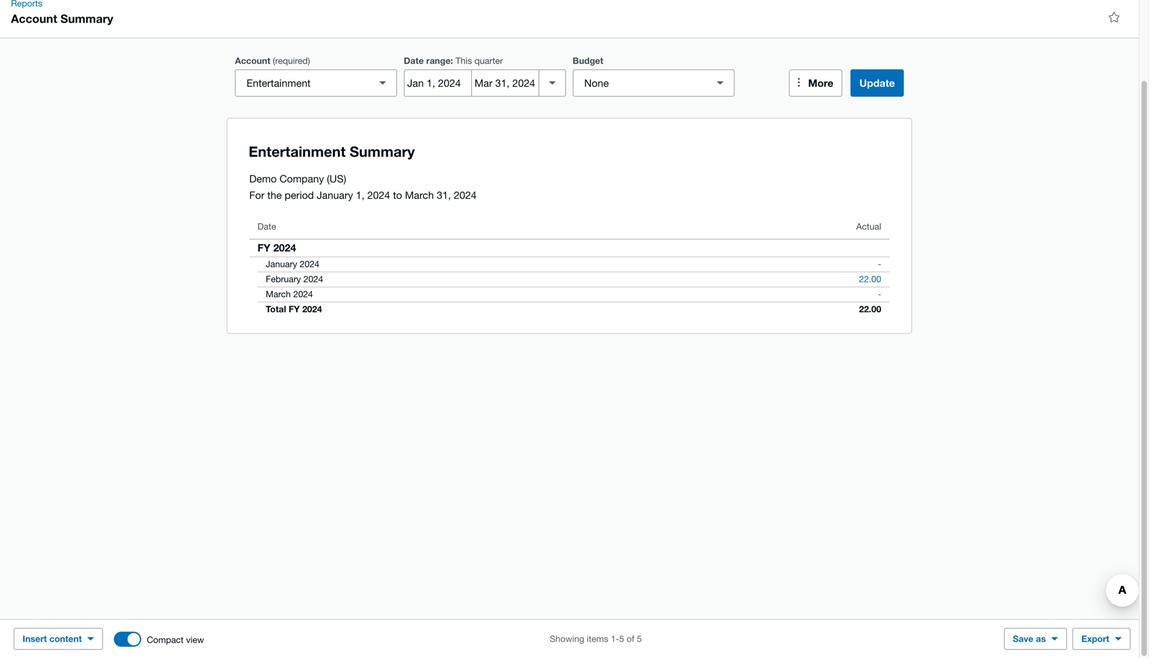 Task type: describe. For each thing, give the bounding box(es) containing it.
demo company (us) for the period january 1, 2024 to march 31, 2024
[[249, 173, 477, 201]]

january inside report output "element"
[[266, 259, 297, 270]]

for
[[249, 189, 265, 201]]

31,
[[437, 189, 451, 201]]

account for account summary
[[11, 12, 57, 25]]

)
[[308, 55, 310, 66]]

(
[[273, 55, 275, 66]]

this
[[456, 55, 472, 66]]

of
[[627, 634, 635, 645]]

showing
[[550, 634, 584, 645]]

january 2024
[[266, 259, 320, 270]]

date for date range : this quarter
[[404, 55, 424, 66]]

export
[[1082, 634, 1110, 645]]

march inside demo company (us) for the period january 1, 2024 to march 31, 2024
[[405, 189, 434, 201]]

total
[[266, 304, 286, 315]]

showing items 1-5 of 5
[[550, 634, 642, 645]]

1,
[[356, 189, 365, 201]]

date for date
[[258, 221, 276, 232]]

:
[[451, 55, 453, 66]]

Report title field
[[245, 136, 884, 167]]

(us)
[[327, 173, 346, 185]]

total fy 2024
[[266, 304, 322, 315]]

none field none
[[573, 69, 735, 97]]

add to favourites image
[[1101, 3, 1128, 31]]

none field entertainment
[[235, 69, 397, 97]]

insert
[[23, 634, 47, 645]]

2 5 from the left
[[637, 634, 642, 645]]

quarter
[[475, 55, 503, 66]]

demo
[[249, 173, 277, 185]]

required
[[275, 55, 308, 66]]

22.00 link
[[851, 273, 890, 286]]

2024 up february 2024
[[300, 259, 320, 270]]

march inside report output "element"
[[266, 289, 291, 300]]

insert content
[[23, 634, 82, 645]]

- for march 2024
[[878, 289, 882, 300]]

1-
[[611, 634, 619, 645]]

update
[[860, 77, 895, 89]]

compact view
[[147, 635, 204, 646]]

list of convenience dates image
[[539, 69, 566, 97]]

account for account ( required )
[[235, 55, 270, 66]]



Task type: vqa. For each thing, say whether or not it's contained in the screenshot.


Task type: locate. For each thing, give the bounding box(es) containing it.
0 vertical spatial march
[[405, 189, 434, 201]]

1 horizontal spatial open image
[[707, 69, 734, 97]]

Select end date field
[[472, 70, 539, 96]]

date up fy 2024 at top left
[[258, 221, 276, 232]]

1 vertical spatial january
[[266, 259, 297, 270]]

march
[[405, 189, 434, 201], [266, 289, 291, 300]]

1 horizontal spatial date
[[404, 55, 424, 66]]

5 right of
[[637, 634, 642, 645]]

march 2024
[[266, 289, 313, 300]]

0 horizontal spatial open image
[[369, 69, 396, 97]]

compact
[[147, 635, 184, 646]]

range
[[426, 55, 451, 66]]

as
[[1036, 634, 1046, 645]]

- link up '22.00' link
[[870, 258, 890, 271]]

save as button
[[1004, 629, 1067, 651]]

1 vertical spatial -
[[878, 289, 882, 300]]

1 horizontal spatial january
[[317, 189, 353, 201]]

None field
[[235, 69, 397, 97], [573, 69, 735, 97]]

fy up january 2024
[[258, 242, 271, 254]]

2 - link from the top
[[870, 288, 890, 301]]

summary
[[60, 12, 113, 25]]

2024 down february 2024
[[293, 289, 313, 300]]

date left range on the left of page
[[404, 55, 424, 66]]

0 vertical spatial date
[[404, 55, 424, 66]]

january up february
[[266, 259, 297, 270]]

0 vertical spatial - link
[[870, 258, 890, 271]]

1 vertical spatial account
[[235, 55, 270, 66]]

22.00 down '22.00' link
[[859, 304, 882, 315]]

fy down march 2024
[[289, 304, 300, 315]]

-
[[878, 259, 882, 270], [878, 289, 882, 300]]

1 none field from the left
[[235, 69, 397, 97]]

the
[[267, 189, 282, 201]]

0 horizontal spatial march
[[266, 289, 291, 300]]

2024 up january 2024
[[273, 242, 296, 254]]

1 vertical spatial march
[[266, 289, 291, 300]]

0 vertical spatial -
[[878, 259, 882, 270]]

2024
[[367, 189, 390, 201], [454, 189, 477, 201], [273, 242, 296, 254], [300, 259, 320, 270], [304, 274, 323, 285], [293, 289, 313, 300], [302, 304, 322, 315]]

account left (
[[235, 55, 270, 66]]

update button
[[851, 69, 904, 97]]

actual
[[857, 221, 882, 232]]

open image for none text box at the top of page
[[707, 69, 734, 97]]

report output element
[[249, 214, 890, 317]]

0 horizontal spatial none field
[[235, 69, 397, 97]]

1 - link from the top
[[870, 258, 890, 271]]

save as
[[1013, 634, 1046, 645]]

0 horizontal spatial date
[[258, 221, 276, 232]]

1 22.00 from the top
[[859, 274, 882, 285]]

0 vertical spatial fy
[[258, 242, 271, 254]]

account
[[11, 12, 57, 25], [235, 55, 270, 66]]

1 vertical spatial fy
[[289, 304, 300, 315]]

more button
[[789, 69, 843, 97]]

- link
[[870, 258, 890, 271], [870, 288, 890, 301]]

0 vertical spatial january
[[317, 189, 353, 201]]

1 - from the top
[[878, 259, 882, 270]]

1 vertical spatial - link
[[870, 288, 890, 301]]

5
[[619, 634, 624, 645], [637, 634, 642, 645]]

1 vertical spatial date
[[258, 221, 276, 232]]

22.00 inside '22.00' link
[[859, 274, 882, 285]]

february 2024
[[266, 274, 323, 285]]

0 horizontal spatial fy
[[258, 242, 271, 254]]

1 horizontal spatial march
[[405, 189, 434, 201]]

february
[[266, 274, 301, 285]]

0 horizontal spatial 5
[[619, 634, 624, 645]]

22.00 down actual on the top of the page
[[859, 274, 882, 285]]

- down '22.00' link
[[878, 289, 882, 300]]

- link for march 2024
[[870, 288, 890, 301]]

budget
[[573, 55, 604, 66]]

2 none field from the left
[[573, 69, 735, 97]]

export button
[[1073, 629, 1131, 651]]

- link for january 2024
[[870, 258, 890, 271]]

date inside report output "element"
[[258, 221, 276, 232]]

fy
[[258, 242, 271, 254], [289, 304, 300, 315]]

insert content button
[[14, 629, 103, 651]]

fy 2024
[[258, 242, 296, 254]]

0 horizontal spatial january
[[266, 259, 297, 270]]

account summary
[[11, 12, 113, 25]]

account left summary
[[11, 12, 57, 25]]

1 vertical spatial 22.00
[[859, 304, 882, 315]]

- link down '22.00' link
[[870, 288, 890, 301]]

- up '22.00' link
[[878, 259, 882, 270]]

date range : this quarter
[[404, 55, 503, 66]]

- for january 2024
[[878, 259, 882, 270]]

2 22.00 from the top
[[859, 304, 882, 315]]

save
[[1013, 634, 1034, 645]]

1 horizontal spatial account
[[235, 55, 270, 66]]

content
[[49, 634, 82, 645]]

1 5 from the left
[[619, 634, 624, 645]]

open image
[[369, 69, 396, 97], [707, 69, 734, 97]]

march right to
[[405, 189, 434, 201]]

january inside demo company (us) for the period january 1, 2024 to march 31, 2024
[[317, 189, 353, 201]]

2 - from the top
[[878, 289, 882, 300]]

1 open image from the left
[[369, 69, 396, 97]]

1 horizontal spatial none field
[[573, 69, 735, 97]]

22.00
[[859, 274, 882, 285], [859, 304, 882, 315]]

0 vertical spatial account
[[11, 12, 57, 25]]

to
[[393, 189, 402, 201]]

view
[[186, 635, 204, 646]]

date
[[404, 55, 424, 66], [258, 221, 276, 232]]

Entertainment text field
[[236, 70, 372, 96]]

0 horizontal spatial account
[[11, 12, 57, 25]]

account ( required )
[[235, 55, 310, 66]]

0 vertical spatial 22.00
[[859, 274, 882, 285]]

company
[[280, 173, 324, 185]]

2024 down march 2024
[[302, 304, 322, 315]]

2024 right 31,
[[454, 189, 477, 201]]

open image for entertainment text box
[[369, 69, 396, 97]]

2024 down january 2024
[[304, 274, 323, 285]]

more
[[808, 77, 834, 89]]

2024 right 1,
[[367, 189, 390, 201]]

2 open image from the left
[[707, 69, 734, 97]]

Select start date field
[[405, 70, 471, 96]]

period
[[285, 189, 314, 201]]

1 horizontal spatial 5
[[637, 634, 642, 645]]

None text field
[[574, 70, 710, 96]]

5 left of
[[619, 634, 624, 645]]

march up total
[[266, 289, 291, 300]]

items
[[587, 634, 609, 645]]

january
[[317, 189, 353, 201], [266, 259, 297, 270]]

1 horizontal spatial fy
[[289, 304, 300, 315]]

january down (us) on the left top of page
[[317, 189, 353, 201]]



